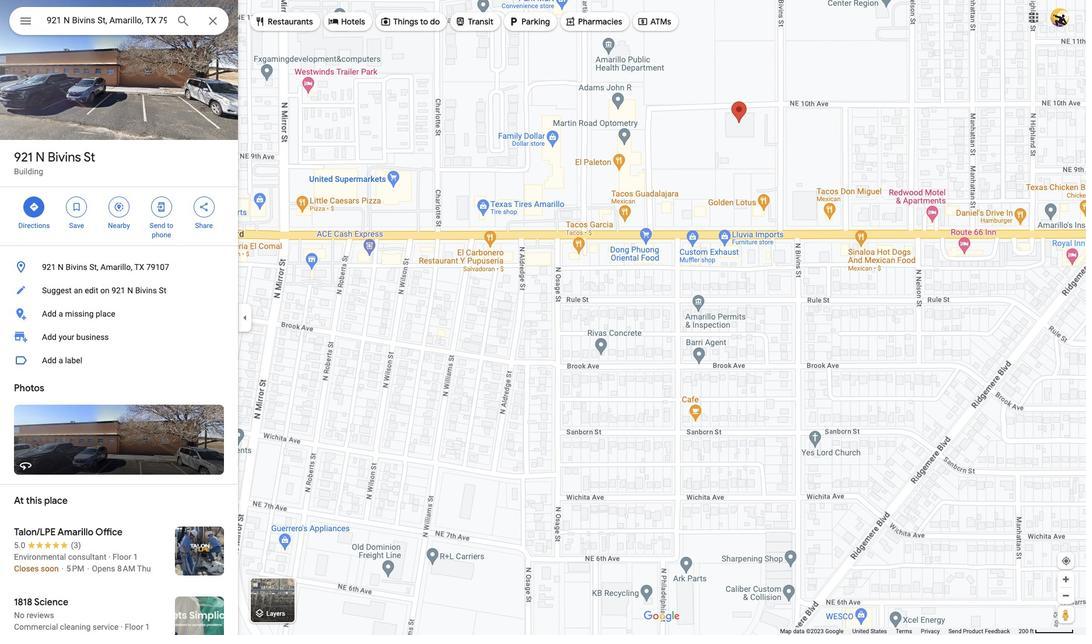 Task type: locate. For each thing, give the bounding box(es) containing it.
label
[[65, 356, 82, 365]]

2 vertical spatial add
[[42, 356, 57, 365]]

actions for 921 n bivins st region
[[0, 187, 238, 246]]

0 horizontal spatial 921
[[14, 149, 33, 166]]

0 vertical spatial ·
[[109, 553, 111, 562]]

1 vertical spatial send
[[949, 629, 962, 635]]

a inside button
[[59, 309, 63, 319]]

0 horizontal spatial send
[[150, 222, 165, 230]]

service
[[93, 623, 119, 632]]

science
[[34, 597, 68, 609]]

floor inside environmental consultant · floor 1 closes soon ⋅ 5 pm ⋅ opens 8 am thu
[[113, 553, 131, 562]]

n up 'suggest'
[[58, 263, 64, 272]]

1 horizontal spatial ·
[[121, 623, 123, 632]]

921 n bivins st, amarillo, tx 79107
[[42, 263, 169, 272]]

1 vertical spatial add
[[42, 333, 57, 342]]

0 vertical spatial n
[[36, 149, 45, 166]]

921 n bivins st main content
[[0, 0, 238, 636]]

add inside 'button'
[[42, 356, 57, 365]]

add for add a label
[[42, 356, 57, 365]]

1 horizontal spatial 921
[[42, 263, 56, 272]]

1 vertical spatial place
[[44, 496, 68, 507]]

 search field
[[9, 7, 229, 37]]

2 vertical spatial n
[[127, 286, 133, 295]]

add for add your business
[[42, 333, 57, 342]]

st inside button
[[159, 286, 166, 295]]

add your business
[[42, 333, 109, 342]]

0 vertical spatial to
[[420, 16, 428, 27]]

talon/lpe amarillo office
[[14, 527, 123, 539]]

1
[[133, 553, 138, 562], [145, 623, 150, 632]]

200
[[1019, 629, 1029, 635]]

send for send product feedback
[[949, 629, 962, 635]]

0 vertical spatial bivins
[[48, 149, 81, 166]]

921 for st
[[14, 149, 33, 166]]

send inside the "send to phone"
[[150, 222, 165, 230]]

send left product
[[949, 629, 962, 635]]

0 vertical spatial place
[[96, 309, 115, 319]]

· right service
[[121, 623, 123, 632]]

1 horizontal spatial send
[[949, 629, 962, 635]]

· up opens
[[109, 553, 111, 562]]

⋅
[[61, 564, 64, 574], [86, 564, 90, 574]]

2 add from the top
[[42, 333, 57, 342]]

a for label
[[59, 356, 63, 365]]

0 vertical spatial st
[[84, 149, 95, 166]]

 atms
[[638, 15, 672, 28]]

ft
[[1031, 629, 1035, 635]]

bivins inside 921 n bivins st building
[[48, 149, 81, 166]]

st
[[84, 149, 95, 166], [159, 286, 166, 295]]

1 vertical spatial 1
[[145, 623, 150, 632]]

2 vertical spatial 921
[[112, 286, 125, 295]]

things
[[394, 16, 419, 27]]


[[328, 15, 339, 28]]

floor right service
[[125, 623, 143, 632]]

200 ft
[[1019, 629, 1035, 635]]

floor
[[113, 553, 131, 562], [125, 623, 143, 632]]

save
[[69, 222, 84, 230]]

a inside 'button'
[[59, 356, 63, 365]]

add a missing place
[[42, 309, 115, 319]]

closes
[[14, 564, 39, 574]]

 pharmacies
[[566, 15, 623, 28]]

add left the label
[[42, 356, 57, 365]]

place
[[96, 309, 115, 319], [44, 496, 68, 507]]

n
[[36, 149, 45, 166], [58, 263, 64, 272], [127, 286, 133, 295]]

None field
[[47, 13, 167, 27]]

1 horizontal spatial to
[[420, 16, 428, 27]]

send up phone
[[150, 222, 165, 230]]

0 vertical spatial floor
[[113, 553, 131, 562]]

send product feedback
[[949, 629, 1011, 635]]

79107
[[146, 263, 169, 272]]

phone
[[152, 231, 171, 239]]

zoom in image
[[1062, 576, 1071, 584]]

add inside button
[[42, 309, 57, 319]]

bivins down the tx on the top of the page
[[135, 286, 157, 295]]

data
[[794, 629, 805, 635]]

bivins inside 921 n bivins st, amarillo, tx 79107 button
[[66, 263, 87, 272]]

0 vertical spatial send
[[150, 222, 165, 230]]

add a label button
[[0, 349, 238, 372]]

0 vertical spatial 921
[[14, 149, 33, 166]]

n right on
[[127, 286, 133, 295]]

0 vertical spatial a
[[59, 309, 63, 319]]

0 vertical spatial 1
[[133, 553, 138, 562]]

commercial
[[14, 623, 58, 632]]

to inside  things to do
[[420, 16, 428, 27]]

1 vertical spatial to
[[167, 222, 173, 230]]

1 vertical spatial ·
[[121, 623, 123, 632]]


[[509, 15, 520, 28]]

layers
[[267, 611, 285, 618]]

1 horizontal spatial n
[[58, 263, 64, 272]]

0 vertical spatial add
[[42, 309, 57, 319]]


[[199, 201, 209, 214]]

add
[[42, 309, 57, 319], [42, 333, 57, 342], [42, 356, 57, 365]]


[[114, 201, 124, 214]]

2 ⋅ from the left
[[86, 564, 90, 574]]

1 vertical spatial bivins
[[66, 263, 87, 272]]

add a missing place button
[[0, 302, 238, 326]]

921 inside 921 n bivins st building
[[14, 149, 33, 166]]

1 right service
[[145, 623, 150, 632]]

restaurants
[[268, 16, 313, 27]]

1 inside environmental consultant · floor 1 closes soon ⋅ 5 pm ⋅ opens 8 am thu
[[133, 553, 138, 562]]

⋅ down "consultant"
[[86, 564, 90, 574]]

1 vertical spatial 921
[[42, 263, 56, 272]]

send to phone
[[150, 222, 173, 239]]

suggest an edit on 921 n bivins st
[[42, 286, 166, 295]]

footer
[[781, 628, 1019, 636]]

place right this
[[44, 496, 68, 507]]

⋅ left 5 pm
[[61, 564, 64, 574]]

map data ©2023 google
[[781, 629, 844, 635]]

1 vertical spatial n
[[58, 263, 64, 272]]

921 right on
[[112, 286, 125, 295]]

add down 'suggest'
[[42, 309, 57, 319]]


[[566, 15, 576, 28]]

921 n bivins st, amarillo, tx 79107 button
[[0, 256, 238, 279]]

©2023
[[807, 629, 824, 635]]

1 vertical spatial st
[[159, 286, 166, 295]]

0 horizontal spatial to
[[167, 222, 173, 230]]

2 vertical spatial bivins
[[135, 286, 157, 295]]


[[455, 15, 466, 28]]

921 up building
[[14, 149, 33, 166]]

0 horizontal spatial st
[[84, 149, 95, 166]]

add left your
[[42, 333, 57, 342]]

business
[[76, 333, 109, 342]]

bivins left st,
[[66, 263, 87, 272]]

st inside 921 n bivins st building
[[84, 149, 95, 166]]

footer containing map data ©2023 google
[[781, 628, 1019, 636]]

921 up 'suggest'
[[42, 263, 56, 272]]

0 horizontal spatial place
[[44, 496, 68, 507]]


[[29, 201, 39, 214]]

2 a from the top
[[59, 356, 63, 365]]

add your business link
[[0, 326, 238, 349]]

1 horizontal spatial ⋅
[[86, 564, 90, 574]]

3 add from the top
[[42, 356, 57, 365]]

place inside button
[[96, 309, 115, 319]]

1 add from the top
[[42, 309, 57, 319]]

1 horizontal spatial st
[[159, 286, 166, 295]]

1 horizontal spatial place
[[96, 309, 115, 319]]

edit
[[85, 286, 98, 295]]

suggest an edit on 921 n bivins st button
[[0, 279, 238, 302]]

bivins up 
[[48, 149, 81, 166]]

0 horizontal spatial ⋅
[[61, 564, 64, 574]]

send inside button
[[949, 629, 962, 635]]

place down on
[[96, 309, 115, 319]]

0 horizontal spatial ·
[[109, 553, 111, 562]]

send product feedback button
[[949, 628, 1011, 636]]

a left missing
[[59, 309, 63, 319]]

 transit
[[455, 15, 494, 28]]

soon
[[41, 564, 59, 574]]

floor up 8 am
[[113, 553, 131, 562]]

pharmacies
[[578, 16, 623, 27]]

·
[[109, 553, 111, 562], [121, 623, 123, 632]]

n up building
[[36, 149, 45, 166]]

0 horizontal spatial 1
[[133, 553, 138, 562]]

privacy button
[[922, 628, 941, 636]]

a left the label
[[59, 356, 63, 365]]

1 vertical spatial a
[[59, 356, 63, 365]]

1 a from the top
[[59, 309, 63, 319]]

2 horizontal spatial n
[[127, 286, 133, 295]]

1 up 'thu' at bottom
[[133, 553, 138, 562]]

bivins
[[48, 149, 81, 166], [66, 263, 87, 272], [135, 286, 157, 295]]

n inside 921 n bivins st building
[[36, 149, 45, 166]]

0 horizontal spatial n
[[36, 149, 45, 166]]

to left do
[[420, 16, 428, 27]]

to up phone
[[167, 222, 173, 230]]



Task type: vqa. For each thing, say whether or not it's contained in the screenshot.


Task type: describe. For each thing, give the bounding box(es) containing it.
states
[[871, 629, 888, 635]]

at this place
[[14, 496, 68, 507]]

1818 science no reviews
[[14, 597, 68, 621]]

n for st
[[36, 149, 45, 166]]

nearby
[[108, 222, 130, 230]]

do
[[430, 16, 440, 27]]

consultant
[[68, 553, 107, 562]]

 hotels
[[328, 15, 366, 28]]

a for missing
[[59, 309, 63, 319]]

5.0 stars 3 reviews image
[[14, 540, 81, 552]]

5.0
[[14, 541, 25, 550]]

to inside the "send to phone"
[[167, 222, 173, 230]]

building
[[14, 167, 43, 176]]

feedback
[[986, 629, 1011, 635]]

suggest
[[42, 286, 72, 295]]

this
[[26, 496, 42, 507]]

terms
[[897, 629, 913, 635]]

office
[[95, 527, 123, 539]]

921 for st,
[[42, 263, 56, 272]]

8 am
[[117, 564, 135, 574]]

hotels
[[341, 16, 366, 27]]

missing
[[65, 309, 94, 319]]

zoom out image
[[1062, 592, 1071, 601]]

at
[[14, 496, 24, 507]]

google account: ben nelson  
(ben.nelson1980@gmail.com) image
[[1051, 8, 1070, 27]]


[[156, 201, 167, 214]]

opens
[[92, 564, 115, 574]]

google maps element
[[0, 0, 1087, 636]]

1818
[[14, 597, 32, 609]]

 button
[[9, 7, 42, 37]]

reviews
[[27, 611, 54, 621]]

transit
[[468, 16, 494, 27]]

thu
[[137, 564, 151, 574]]


[[255, 15, 266, 28]]

privacy
[[922, 629, 941, 635]]

environmental
[[14, 553, 66, 562]]


[[19, 13, 33, 29]]

commercial cleaning service · floor 1
[[14, 623, 150, 632]]

add for add a missing place
[[42, 309, 57, 319]]

talon/lpe
[[14, 527, 56, 539]]

921 n bivins st building
[[14, 149, 95, 176]]

product
[[964, 629, 984, 635]]

photos
[[14, 383, 44, 395]]

united
[[853, 629, 870, 635]]


[[381, 15, 391, 28]]

amarillo,
[[101, 263, 133, 272]]

send for send to phone
[[150, 222, 165, 230]]

united states
[[853, 629, 888, 635]]

n for st,
[[58, 263, 64, 272]]

· inside environmental consultant · floor 1 closes soon ⋅ 5 pm ⋅ opens 8 am thu
[[109, 553, 111, 562]]

5 pm
[[66, 564, 84, 574]]

 parking
[[509, 15, 550, 28]]

atms
[[651, 16, 672, 27]]

 things to do
[[381, 15, 440, 28]]

add a label
[[42, 356, 82, 365]]

collapse side panel image
[[239, 311, 252, 324]]

 restaurants
[[255, 15, 313, 28]]

1 vertical spatial floor
[[125, 623, 143, 632]]


[[71, 201, 82, 214]]

directions
[[18, 222, 50, 230]]

share
[[195, 222, 213, 230]]

no
[[14, 611, 24, 621]]

parking
[[522, 16, 550, 27]]

bivins for st
[[48, 149, 81, 166]]

google
[[826, 629, 844, 635]]

tx
[[134, 263, 144, 272]]

1 ⋅ from the left
[[61, 564, 64, 574]]

2 horizontal spatial 921
[[112, 286, 125, 295]]

show street view coverage image
[[1058, 607, 1075, 624]]

amarillo
[[58, 527, 94, 539]]

bivins inside suggest an edit on 921 n bivins st button
[[135, 286, 157, 295]]

on
[[100, 286, 110, 295]]

your
[[59, 333, 74, 342]]

terms button
[[897, 628, 913, 636]]

1 horizontal spatial 1
[[145, 623, 150, 632]]

an
[[74, 286, 83, 295]]

united states button
[[853, 628, 888, 636]]

environmental consultant · floor 1 closes soon ⋅ 5 pm ⋅ opens 8 am thu
[[14, 553, 151, 574]]

footer inside the google maps element
[[781, 628, 1019, 636]]

show your location image
[[1062, 556, 1072, 567]]


[[638, 15, 649, 28]]

none field inside the 921 n bivins st, amarillo, tx 79107 field
[[47, 13, 167, 27]]

921 N Bivins St, Amarillo, TX 79107 field
[[9, 7, 229, 35]]

map
[[781, 629, 792, 635]]

bivins for st,
[[66, 263, 87, 272]]

st,
[[89, 263, 99, 272]]

(3)
[[71, 541, 81, 550]]

cleaning
[[60, 623, 91, 632]]

200 ft button
[[1019, 629, 1075, 635]]



